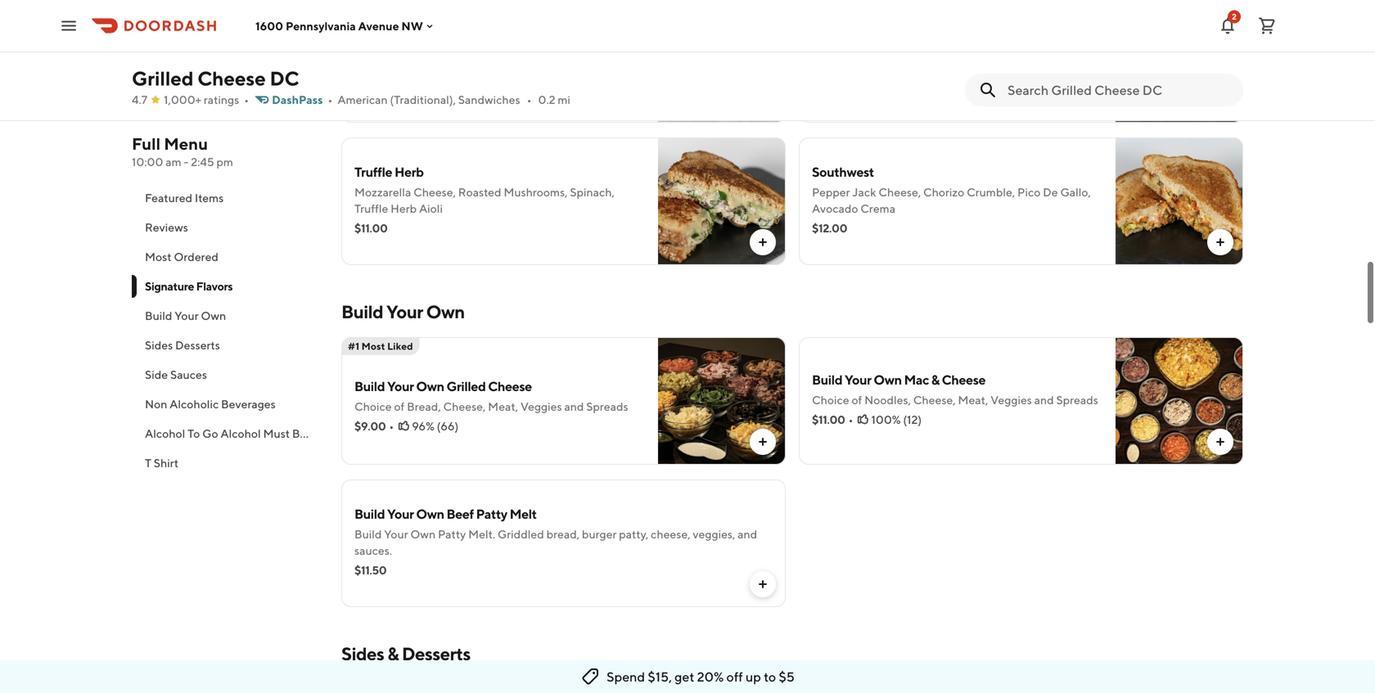 Task type: locate. For each thing, give the bounding box(es) containing it.
0 vertical spatial avocado
[[993, 51, 1039, 65]]

side mac & cheese (not v/gf) image
[[658, 680, 786, 694]]

0 horizontal spatial and
[[565, 400, 584, 414]]

patty down beef
[[438, 528, 466, 541]]

cheese, inside build your own mac & cheese choice of noodles, cheese, meat, veggies and spreads
[[914, 394, 956, 407]]

0 horizontal spatial &
[[388, 644, 399, 665]]

1 horizontal spatial $11.00
[[812, 413, 846, 427]]

grilled
[[132, 67, 194, 90], [447, 379, 486, 394]]

0 vertical spatial $11.00
[[355, 222, 388, 235]]

1 vertical spatial sides
[[342, 644, 384, 665]]

truffle herb mozzarella cheese, roasted mushrooms, spinach, truffle herb aioli $11.00
[[355, 164, 615, 235]]

$5
[[779, 670, 795, 685]]

tomato,
[[534, 43, 576, 57]]

0 vertical spatial &
[[932, 372, 940, 388]]

0 vertical spatial most
[[145, 250, 172, 264]]

build your own up the sides desserts at the left
[[145, 309, 226, 323]]

cheese up ratings
[[198, 67, 266, 90]]

alcohol to go alcohol must be purchased w a prepared food item
[[145, 427, 496, 441]]

full menu 10:00 am - 2:45 pm
[[132, 134, 233, 169]]

0 horizontal spatial of
[[394, 400, 405, 414]]

notification bell image
[[1219, 16, 1238, 36]]

0 horizontal spatial spreads
[[587, 400, 629, 414]]

of
[[852, 394, 863, 407], [394, 400, 405, 414]]

1 vertical spatial herb
[[391, 202, 417, 215]]

1 horizontal spatial sides
[[342, 644, 384, 665]]

cheese right mac
[[942, 372, 986, 388]]

herb up aioli
[[395, 164, 424, 180]]

0 horizontal spatial choice
[[355, 400, 392, 414]]

crema up the item search search field
[[1042, 51, 1077, 65]]

1 vertical spatial crema
[[861, 202, 896, 215]]

0 horizontal spatial most
[[145, 250, 172, 264]]

most right #1
[[362, 341, 385, 352]]

0 horizontal spatial sides
[[145, 339, 173, 352]]

mozzarella cheese, spinach, basil, avocado crema
[[812, 51, 1077, 65]]

-
[[184, 155, 189, 169]]

cheese, inside the mediterranean mozzarella, feta cheese, spinach, tomato, diced red onion
[[442, 43, 485, 57]]

of inside build your own grilled cheese choice of bread, cheese, meat, veggies and spreads
[[394, 400, 405, 414]]

0 vertical spatial grilled
[[132, 67, 194, 90]]

avocado down pepper
[[812, 202, 859, 215]]

own inside build your own mac & cheese choice of noodles, cheese, meat, veggies and spreads
[[874, 372, 902, 388]]

herb left aioli
[[391, 202, 417, 215]]

1 vertical spatial grilled
[[447, 379, 486, 394]]

avocado inside southwest pepper jack cheese, chorizo crumble, pico de gallo, avocado crema $12.00
[[812, 202, 859, 215]]

mushrooms,
[[504, 186, 568, 199]]

truffle down the american at left top
[[355, 164, 392, 180]]

most
[[145, 250, 172, 264], [362, 341, 385, 352]]

0 horizontal spatial veggies
[[521, 400, 562, 414]]

items
[[195, 191, 224, 205]]

sauces
[[170, 368, 207, 382]]

1 vertical spatial mozzarella
[[355, 186, 411, 199]]

to
[[764, 670, 777, 685]]

grilled up (66) at the bottom left of the page
[[447, 379, 486, 394]]

a
[[381, 427, 390, 441]]

choice
[[812, 394, 850, 407], [355, 400, 392, 414]]

own
[[426, 301, 465, 323], [201, 309, 226, 323], [874, 372, 902, 388], [416, 379, 444, 394], [416, 507, 444, 522], [411, 528, 436, 541]]

2 horizontal spatial and
[[1035, 394, 1055, 407]]

patty
[[476, 507, 508, 522], [438, 528, 466, 541]]

choice up $9.00 •
[[355, 400, 392, 414]]

• for dashpass •
[[328, 93, 333, 106]]

0 vertical spatial patty
[[476, 507, 508, 522]]

veggies inside build your own grilled cheese choice of bread, cheese, meat, veggies and spreads
[[521, 400, 562, 414]]

t
[[145, 457, 152, 470]]

southwest pepper jack cheese, chorizo crumble, pico de gallo, avocado crema $12.00
[[812, 164, 1092, 235]]

cheese, inside truffle herb mozzarella cheese, roasted mushrooms, spinach, truffle herb aioli $11.00
[[414, 186, 456, 199]]

0 horizontal spatial spinach,
[[487, 43, 532, 57]]

sides inside button
[[145, 339, 173, 352]]

and inside build your own grilled cheese choice of bread, cheese, meat, veggies and spreads
[[565, 400, 584, 414]]

• for $9.00 •
[[389, 420, 394, 433]]

1 horizontal spatial most
[[362, 341, 385, 352]]

1 vertical spatial patty
[[438, 528, 466, 541]]

1 horizontal spatial cheese
[[488, 379, 532, 394]]

bread,
[[407, 400, 441, 414]]

0 horizontal spatial $11.00
[[355, 222, 388, 235]]

2 truffle from the top
[[355, 202, 389, 215]]

spreads
[[1057, 394, 1099, 407], [587, 400, 629, 414]]

build your own up liked
[[342, 301, 465, 323]]

0 horizontal spatial avocado
[[812, 202, 859, 215]]

patty,
[[619, 528, 649, 541]]

spinach, left basil,
[[916, 51, 961, 65]]

1 horizontal spatial alcohol
[[221, 427, 261, 441]]

cheese,
[[651, 528, 691, 541]]

alcohol left to
[[145, 427, 185, 441]]

truffle left aioli
[[355, 202, 389, 215]]

red
[[611, 43, 633, 57]]

grilled inside build your own grilled cheese choice of bread, cheese, meat, veggies and spreads
[[447, 379, 486, 394]]

• left '100%'
[[849, 413, 854, 427]]

mozzarella,
[[355, 43, 414, 57]]

side sauces
[[145, 368, 207, 382]]

0 items, open order cart image
[[1258, 16, 1278, 36]]

cheese, inside southwest pepper jack cheese, chorizo crumble, pico de gallo, avocado crema $12.00
[[879, 186, 922, 199]]

0 vertical spatial truffle
[[355, 164, 392, 180]]

and
[[1035, 394, 1055, 407], [565, 400, 584, 414], [738, 528, 758, 541]]

0.2
[[538, 93, 556, 106]]

spinach, right 'mushrooms,'
[[570, 186, 615, 199]]

build your own
[[342, 301, 465, 323], [145, 309, 226, 323]]

of left noodles,
[[852, 394, 863, 407]]

96% (66)
[[412, 420, 459, 433]]

desserts
[[175, 339, 220, 352], [402, 644, 471, 665]]

avocado right basil,
[[993, 51, 1039, 65]]

meat, inside build your own mac & cheese choice of noodles, cheese, meat, veggies and spreads
[[959, 394, 989, 407]]

1 horizontal spatial grilled
[[447, 379, 486, 394]]

• left the american at left top
[[328, 93, 333, 106]]

your inside build your own mac & cheese choice of noodles, cheese, meat, veggies and spreads
[[845, 372, 872, 388]]

most down reviews
[[145, 250, 172, 264]]

add item to cart image
[[757, 236, 770, 249], [1215, 236, 1228, 249], [757, 436, 770, 449], [1215, 436, 1228, 449], [757, 578, 770, 591]]

1 horizontal spatial spreads
[[1057, 394, 1099, 407]]

mediterranean
[[355, 22, 440, 37]]

add item to cart image for pepper jack cheese, chorizo crumble, pico de gallo, avocado crema
[[1215, 236, 1228, 249]]

1 horizontal spatial &
[[932, 372, 940, 388]]

be
[[292, 427, 307, 441]]

pico
[[1018, 186, 1041, 199]]

0 horizontal spatial mozzarella
[[355, 186, 411, 199]]

1 horizontal spatial choice
[[812, 394, 850, 407]]

1 vertical spatial truffle
[[355, 202, 389, 215]]

0 horizontal spatial alcohol
[[145, 427, 185, 441]]

1 horizontal spatial and
[[738, 528, 758, 541]]

1 horizontal spatial desserts
[[402, 644, 471, 665]]

own inside build your own grilled cheese choice of bread, cheese, meat, veggies and spreads
[[416, 379, 444, 394]]

of inside build your own mac & cheese choice of noodles, cheese, meat, veggies and spreads
[[852, 394, 863, 407]]

0 vertical spatial mozzarella
[[812, 51, 869, 65]]

pm
[[217, 155, 233, 169]]

of left bread,
[[394, 400, 405, 414]]

1 truffle from the top
[[355, 164, 392, 180]]

dashpass •
[[272, 93, 333, 106]]

avocado
[[993, 51, 1039, 65], [812, 202, 859, 215]]

cheese,
[[442, 43, 485, 57], [871, 51, 914, 65], [414, 186, 456, 199], [879, 186, 922, 199], [914, 394, 956, 407], [443, 400, 486, 414]]

1 horizontal spatial spinach,
[[570, 186, 615, 199]]

1 vertical spatial &
[[388, 644, 399, 665]]

cheese up item
[[488, 379, 532, 394]]

spend
[[607, 670, 646, 685]]

shirt
[[154, 457, 179, 470]]

mediterranean image
[[658, 0, 786, 123]]

1 horizontal spatial crema
[[1042, 51, 1077, 65]]

$11.50
[[355, 564, 387, 577]]

1 horizontal spatial of
[[852, 394, 863, 407]]

2 horizontal spatial cheese
[[942, 372, 986, 388]]

diced
[[578, 43, 609, 57]]

burger
[[582, 528, 617, 541]]

• right w
[[389, 420, 394, 433]]

crema
[[1042, 51, 1077, 65], [861, 202, 896, 215]]

sides for sides desserts
[[145, 339, 173, 352]]

spinach,
[[487, 43, 532, 57], [916, 51, 961, 65], [570, 186, 615, 199]]

alcohol right go
[[221, 427, 261, 441]]

side sauces button
[[132, 360, 322, 390]]

0 vertical spatial desserts
[[175, 339, 220, 352]]

southwest
[[812, 164, 875, 180]]

0 horizontal spatial build your own
[[145, 309, 226, 323]]

choice up $11.00 •
[[812, 394, 850, 407]]

dashpass
[[272, 93, 323, 106]]

build your own inside button
[[145, 309, 226, 323]]

and inside build your own beef patty melt build your own patty melt. griddled bread, burger patty, cheese, veggies, and sauces. $11.50
[[738, 528, 758, 541]]

0 vertical spatial sides
[[145, 339, 173, 352]]

non alcoholic beverages
[[145, 398, 276, 411]]

•
[[244, 93, 249, 106], [328, 93, 333, 106], [527, 93, 532, 106], [849, 413, 854, 427], [389, 420, 394, 433]]

meat,
[[959, 394, 989, 407], [488, 400, 518, 414]]

100% (12)
[[872, 413, 922, 427]]

must
[[263, 427, 290, 441]]

your inside build your own button
[[175, 309, 199, 323]]

truffle herb image
[[658, 138, 786, 265]]

0 horizontal spatial meat,
[[488, 400, 518, 414]]

add item to cart image for mozzarella cheese, roasted mushrooms, spinach, truffle herb aioli
[[757, 236, 770, 249]]

0 horizontal spatial crema
[[861, 202, 896, 215]]

your
[[387, 301, 423, 323], [175, 309, 199, 323], [845, 372, 872, 388], [387, 379, 414, 394], [387, 507, 414, 522], [384, 528, 408, 541]]

featured
[[145, 191, 193, 205]]

crema inside southwest pepper jack cheese, chorizo crumble, pico de gallo, avocado crema $12.00
[[861, 202, 896, 215]]

crema down jack
[[861, 202, 896, 215]]

1 horizontal spatial build your own
[[342, 301, 465, 323]]

veggies,
[[693, 528, 736, 541]]

1 vertical spatial avocado
[[812, 202, 859, 215]]

your inside build your own grilled cheese choice of bread, cheese, meat, veggies and spreads
[[387, 379, 414, 394]]

add item to cart image for build your own grilled cheese
[[757, 436, 770, 449]]

patty up melt.
[[476, 507, 508, 522]]

alcohol to go alcohol must be purchased w a prepared food item button
[[132, 419, 496, 449]]

grilled up 1,000+
[[132, 67, 194, 90]]

noodles,
[[865, 394, 912, 407]]

get
[[675, 670, 695, 685]]

0 horizontal spatial desserts
[[175, 339, 220, 352]]

sides
[[145, 339, 173, 352], [342, 644, 384, 665]]

1 vertical spatial desserts
[[402, 644, 471, 665]]

0 horizontal spatial grilled
[[132, 67, 194, 90]]

1 horizontal spatial veggies
[[991, 394, 1033, 407]]

mac
[[905, 372, 930, 388]]

spinach, left tomato,
[[487, 43, 532, 57]]

sandwiches
[[458, 93, 521, 106]]

#1 most liked
[[348, 341, 413, 352]]

1 horizontal spatial meat,
[[959, 394, 989, 407]]

sides & desserts
[[342, 644, 471, 665]]

mozzarella inside truffle herb mozzarella cheese, roasted mushrooms, spinach, truffle herb aioli $11.00
[[355, 186, 411, 199]]

spreads inside build your own mac & cheese choice of noodles, cheese, meat, veggies and spreads
[[1057, 394, 1099, 407]]



Task type: vqa. For each thing, say whether or not it's contained in the screenshot.
NOODLES,
yes



Task type: describe. For each thing, give the bounding box(es) containing it.
• right ratings
[[244, 93, 249, 106]]

side
[[145, 368, 168, 382]]

feta
[[416, 43, 440, 57]]

build your own beef patty melt build your own patty melt. griddled bread, burger patty, cheese, veggies, and sauces. $11.50
[[355, 507, 758, 577]]

build your own mac & cheese image
[[1116, 337, 1244, 465]]

sides desserts
[[145, 339, 220, 352]]

10:00
[[132, 155, 163, 169]]

1 vertical spatial most
[[362, 341, 385, 352]]

spinach, inside truffle herb mozzarella cheese, roasted mushrooms, spinach, truffle herb aioli $11.00
[[570, 186, 615, 199]]

chorizo
[[924, 186, 965, 199]]

2 alcohol from the left
[[221, 427, 261, 441]]

pepper
[[812, 186, 851, 199]]

cheese, inside build your own grilled cheese choice of bread, cheese, meat, veggies and spreads
[[443, 400, 486, 414]]

item
[[472, 427, 496, 441]]

non alcoholic beverages button
[[132, 390, 322, 419]]

• for $11.00 •
[[849, 413, 854, 427]]

$11.00 inside truffle herb mozzarella cheese, roasted mushrooms, spinach, truffle herb aioli $11.00
[[355, 222, 388, 235]]

own inside button
[[201, 309, 226, 323]]

reviews
[[145, 221, 188, 234]]

and inside build your own mac & cheese choice of noodles, cheese, meat, veggies and spreads
[[1035, 394, 1055, 407]]

veggies inside build your own mac & cheese choice of noodles, cheese, meat, veggies and spreads
[[991, 394, 1033, 407]]

(66)
[[437, 420, 459, 433]]

off
[[727, 670, 743, 685]]

aioli
[[419, 202, 443, 215]]

purchased
[[309, 427, 364, 441]]

t shirt button
[[132, 449, 322, 478]]

cheese inside build your own grilled cheese choice of bread, cheese, meat, veggies and spreads
[[488, 379, 532, 394]]

roasted
[[458, 186, 502, 199]]

mediterranean mozzarella, feta cheese, spinach, tomato, diced red onion
[[355, 22, 633, 73]]

signature flavors
[[145, 280, 233, 293]]

beef
[[447, 507, 474, 522]]

w
[[367, 427, 379, 441]]

build your own grilled cheese image
[[658, 337, 786, 465]]

0 horizontal spatial cheese
[[198, 67, 266, 90]]

20%
[[697, 670, 724, 685]]

1 alcohol from the left
[[145, 427, 185, 441]]

2 horizontal spatial spinach,
[[916, 51, 961, 65]]

spinach, inside the mediterranean mozzarella, feta cheese, spinach, tomato, diced red onion
[[487, 43, 532, 57]]

Item Search search field
[[1008, 81, 1231, 99]]

green goddess image
[[1116, 0, 1244, 123]]

sides desserts button
[[132, 331, 322, 360]]

100%
[[872, 413, 901, 427]]

add item to cart image for choice of noodles, cheese, meat, veggies and spreads
[[1215, 436, 1228, 449]]

liked
[[387, 341, 413, 352]]

de
[[1044, 186, 1059, 199]]

1 horizontal spatial avocado
[[993, 51, 1039, 65]]

0 horizontal spatial patty
[[438, 528, 466, 541]]

bread,
[[547, 528, 580, 541]]

jack
[[853, 186, 877, 199]]

build your own button
[[132, 301, 322, 331]]

american (traditional), sandwiches • 0.2 mi
[[338, 93, 571, 106]]

to
[[188, 427, 200, 441]]

menu
[[164, 134, 208, 154]]

2:45
[[191, 155, 214, 169]]

$9.00 •
[[355, 420, 394, 433]]

sauces.
[[355, 544, 392, 558]]

most ordered button
[[132, 242, 322, 272]]

beverages
[[221, 398, 276, 411]]

build your own grilled cheese choice of bread, cheese, meat, veggies and spreads
[[355, 379, 629, 414]]

spend $15, get 20% off up to $5
[[607, 670, 795, 685]]

build inside build your own grilled cheese choice of bread, cheese, meat, veggies and spreads
[[355, 379, 385, 394]]

nw
[[402, 19, 423, 33]]

cheese inside build your own mac & cheese choice of noodles, cheese, meat, veggies and spreads
[[942, 372, 986, 388]]

(traditional),
[[390, 93, 456, 106]]

sides for sides & desserts
[[342, 644, 384, 665]]

spreads inside build your own grilled cheese choice of bread, cheese, meat, veggies and spreads
[[587, 400, 629, 414]]

ordered
[[174, 250, 219, 264]]

featured items button
[[132, 183, 322, 213]]

desserts inside button
[[175, 339, 220, 352]]

1 horizontal spatial patty
[[476, 507, 508, 522]]

food
[[443, 427, 470, 441]]

1,000+
[[164, 93, 202, 106]]

am
[[166, 155, 182, 169]]

choice inside build your own mac & cheese choice of noodles, cheese, meat, veggies and spreads
[[812, 394, 850, 407]]

build inside button
[[145, 309, 172, 323]]

melt
[[510, 507, 537, 522]]

1 horizontal spatial mozzarella
[[812, 51, 869, 65]]

choice inside build your own grilled cheese choice of bread, cheese, meat, veggies and spreads
[[355, 400, 392, 414]]

build your own mac & cheese choice of noodles, cheese, meat, veggies and spreads
[[812, 372, 1099, 407]]

open menu image
[[59, 16, 79, 36]]

american
[[338, 93, 388, 106]]

build inside build your own mac & cheese choice of noodles, cheese, meat, veggies and spreads
[[812, 372, 843, 388]]

1,000+ ratings •
[[164, 93, 249, 106]]

onion
[[355, 59, 387, 73]]

dc
[[270, 67, 299, 90]]

$11.00 •
[[812, 413, 854, 427]]

gallo,
[[1061, 186, 1092, 199]]

& inside build your own mac & cheese choice of noodles, cheese, meat, veggies and spreads
[[932, 372, 940, 388]]

reviews button
[[132, 213, 322, 242]]

griddled
[[498, 528, 544, 541]]

96%
[[412, 420, 435, 433]]

most ordered
[[145, 250, 219, 264]]

flavors
[[196, 280, 233, 293]]

meat, inside build your own grilled cheese choice of bread, cheese, meat, veggies and spreads
[[488, 400, 518, 414]]

southwest image
[[1116, 138, 1244, 265]]

4.7
[[132, 93, 148, 106]]

1 vertical spatial $11.00
[[812, 413, 846, 427]]

mi
[[558, 93, 571, 106]]

• left 0.2
[[527, 93, 532, 106]]

t shirt
[[145, 457, 179, 470]]

0 vertical spatial herb
[[395, 164, 424, 180]]

alcoholic
[[170, 398, 219, 411]]

2
[[1233, 12, 1237, 21]]

1600 pennsylvania avenue nw
[[256, 19, 423, 33]]

most inside button
[[145, 250, 172, 264]]

crumble,
[[967, 186, 1016, 199]]

grilled cheese dc
[[132, 67, 299, 90]]

full
[[132, 134, 161, 154]]

0 vertical spatial crema
[[1042, 51, 1077, 65]]

melt.
[[469, 528, 496, 541]]



